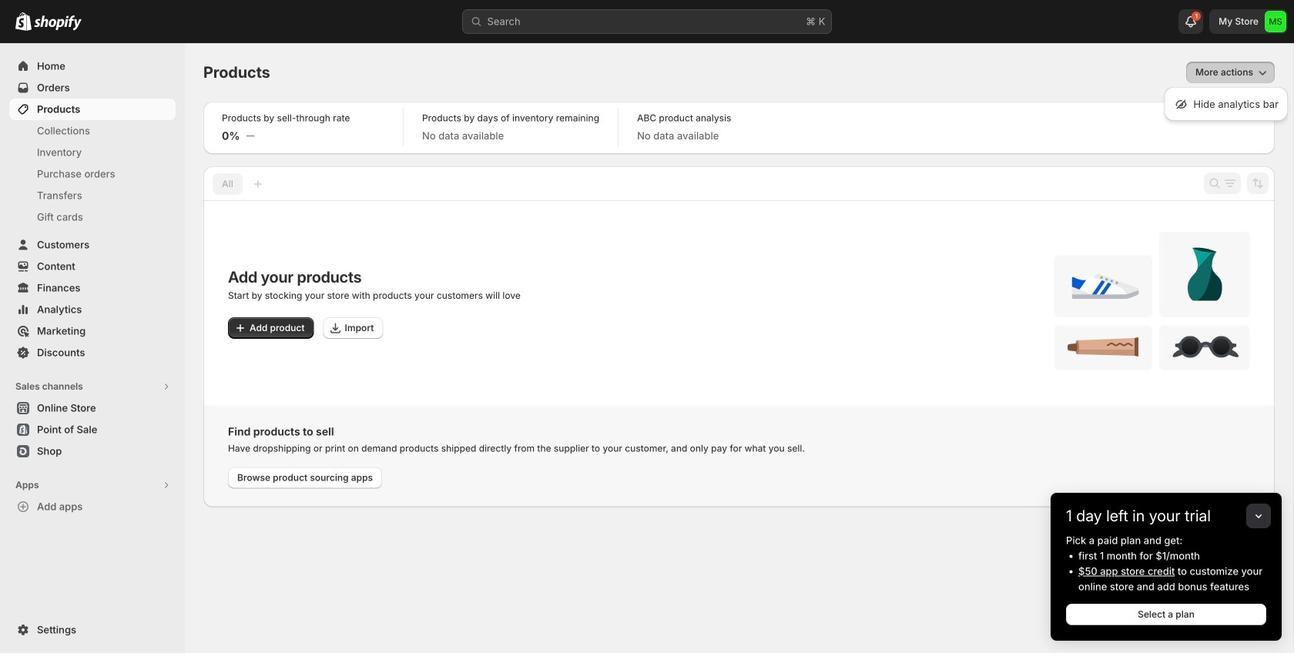 Task type: locate. For each thing, give the bounding box(es) containing it.
1 horizontal spatial shopify image
[[34, 15, 82, 31]]

0 horizontal spatial shopify image
[[15, 12, 32, 31]]

shopify image
[[15, 12, 32, 31], [34, 15, 82, 31]]



Task type: describe. For each thing, give the bounding box(es) containing it.
start by stocking your store with products your customers will love image
[[1054, 232, 1251, 371]]

my store image
[[1266, 11, 1287, 32]]



Task type: vqa. For each thing, say whether or not it's contained in the screenshot.
the '0.00' text box
no



